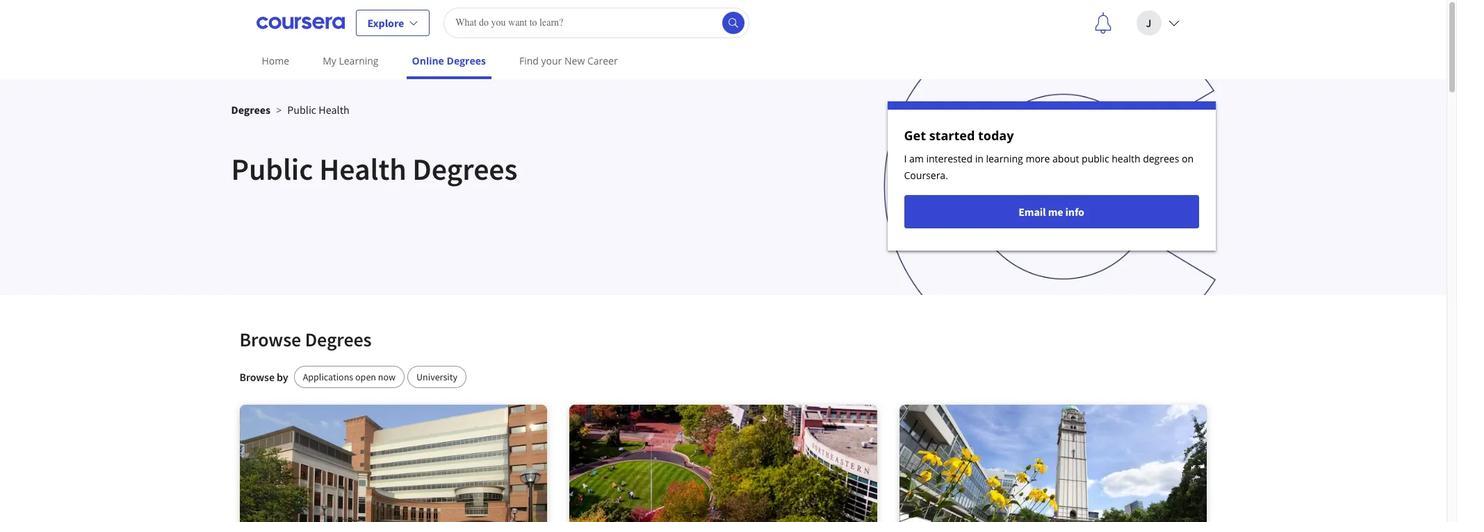 Task type: vqa. For each thing, say whether or not it's contained in the screenshot.
Earn Your Degree Collection element
no



Task type: locate. For each thing, give the bounding box(es) containing it.
online degrees link
[[406, 45, 492, 79]]

0 vertical spatial browse
[[240, 328, 301, 353]]

home
[[262, 54, 289, 67]]

explore
[[368, 16, 404, 30]]

0 vertical spatial public
[[287, 103, 317, 117]]

my
[[323, 54, 336, 67]]

career
[[588, 54, 618, 67]]

browse
[[240, 328, 301, 353], [240, 371, 275, 385]]

degrees
[[1143, 152, 1180, 166]]

info
[[1066, 205, 1085, 219]]

home link
[[256, 45, 295, 76]]

degrees
[[447, 54, 486, 67], [231, 103, 271, 117], [413, 150, 518, 188], [305, 328, 372, 353]]

1 vertical spatial browse
[[240, 371, 275, 385]]

None search field
[[444, 7, 750, 38]]

i
[[904, 152, 907, 166]]

j button
[[1126, 0, 1191, 45]]

public down '>'
[[231, 150, 313, 188]]

University button
[[408, 366, 467, 389]]

2 browse from the top
[[240, 371, 275, 385]]

coursera image
[[256, 11, 345, 34]]

applications
[[303, 371, 353, 384]]

university
[[417, 371, 458, 384]]

browse degrees
[[240, 328, 372, 353]]

browse by
[[240, 371, 288, 385]]

about
[[1053, 152, 1080, 166]]

browse left by
[[240, 371, 275, 385]]

browse for browse degrees
[[240, 328, 301, 353]]

interested
[[927, 152, 973, 166]]

started
[[930, 127, 975, 144]]

coursera.
[[904, 169, 948, 182]]

health
[[319, 103, 350, 117], [319, 150, 407, 188]]

>
[[276, 104, 282, 117]]

by
[[277, 371, 288, 385]]

find your new career
[[519, 54, 618, 67]]

my learning
[[323, 54, 379, 67]]

email me info button
[[904, 195, 1199, 229]]

find your new career link
[[514, 45, 624, 76]]

me
[[1048, 205, 1064, 219]]

email me info
[[1019, 205, 1085, 219]]

public
[[287, 103, 317, 117], [231, 150, 313, 188]]

browse up browse by
[[240, 328, 301, 353]]

am
[[910, 152, 924, 166]]

now
[[378, 371, 396, 384]]

1 browse from the top
[[240, 328, 301, 353]]

new
[[565, 54, 585, 67]]

online
[[412, 54, 444, 67]]

your
[[541, 54, 562, 67]]

get started today
[[904, 127, 1014, 144]]

get started today status
[[888, 102, 1216, 251]]

learning
[[986, 152, 1023, 166]]

public right '>'
[[287, 103, 317, 117]]

coursera banner logo image
[[884, 79, 1216, 296]]



Task type: describe. For each thing, give the bounding box(es) containing it.
public
[[1082, 152, 1110, 166]]

public health degrees
[[231, 150, 518, 188]]

applications open now
[[303, 371, 396, 384]]

1 vertical spatial health
[[319, 150, 407, 188]]

browse for browse by
[[240, 371, 275, 385]]

in
[[975, 152, 984, 166]]

more
[[1026, 152, 1050, 166]]

email
[[1019, 205, 1046, 219]]

degrees > public health
[[231, 103, 350, 117]]

on
[[1182, 152, 1194, 166]]

What do you want to learn? text field
[[444, 7, 750, 38]]

explore button
[[356, 9, 430, 36]]

find
[[519, 54, 539, 67]]

today
[[978, 127, 1014, 144]]

learning
[[339, 54, 379, 67]]

health
[[1112, 152, 1141, 166]]

public health link
[[287, 103, 350, 117]]

0 vertical spatial health
[[319, 103, 350, 117]]

degrees link
[[231, 103, 271, 117]]

j
[[1146, 16, 1152, 30]]

open
[[355, 371, 376, 384]]

1 vertical spatial public
[[231, 150, 313, 188]]

i am interested in learning more about public health degrees on coursera.
[[904, 152, 1194, 182]]

online degrees
[[412, 54, 486, 67]]

browse by group
[[294, 366, 467, 389]]

get
[[904, 127, 926, 144]]

my learning link
[[317, 45, 384, 76]]

Applications open now button
[[294, 366, 405, 389]]



